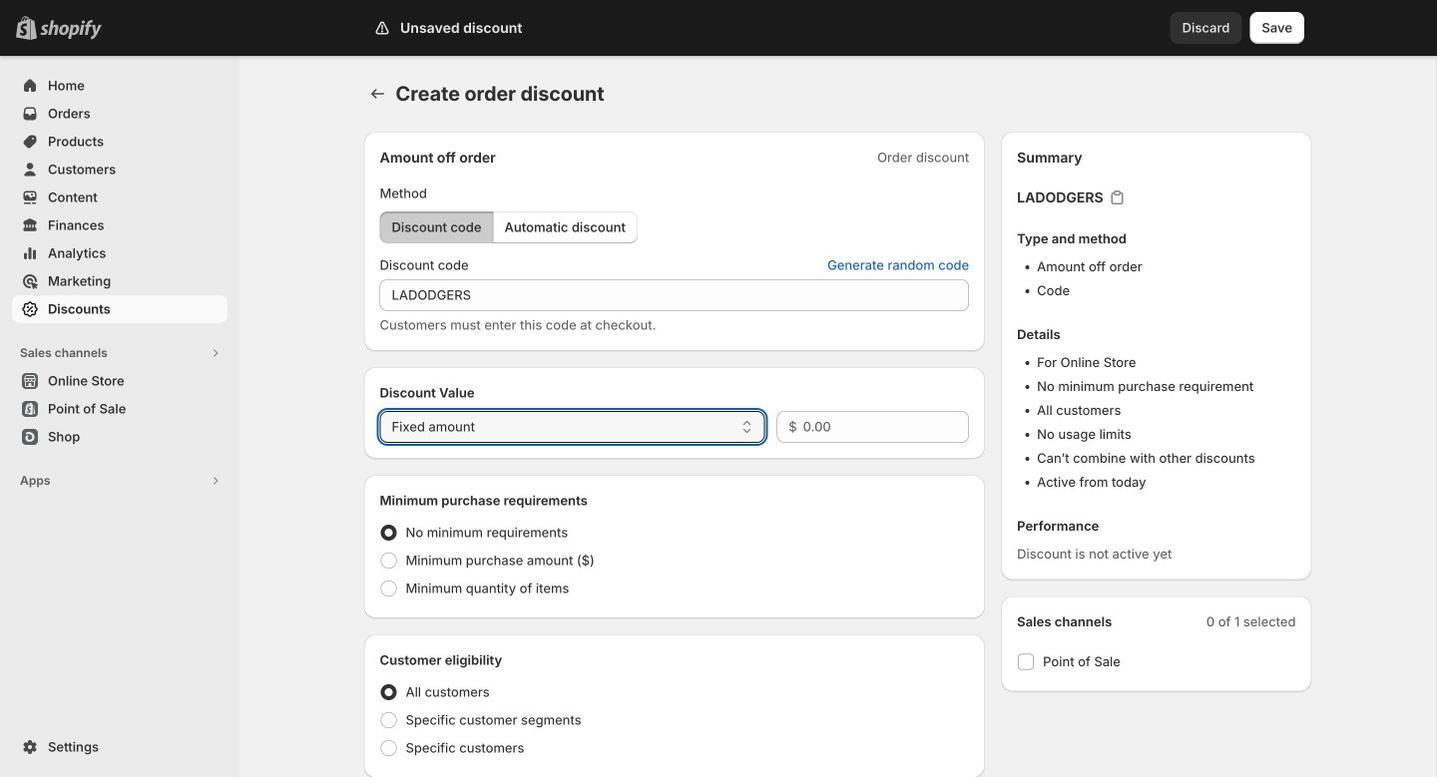 Task type: vqa. For each thing, say whether or not it's contained in the screenshot.
first Monday element
no



Task type: locate. For each thing, give the bounding box(es) containing it.
0.00 text field
[[803, 411, 969, 443]]

None text field
[[380, 279, 969, 311]]



Task type: describe. For each thing, give the bounding box(es) containing it.
shopify image
[[40, 20, 102, 40]]



